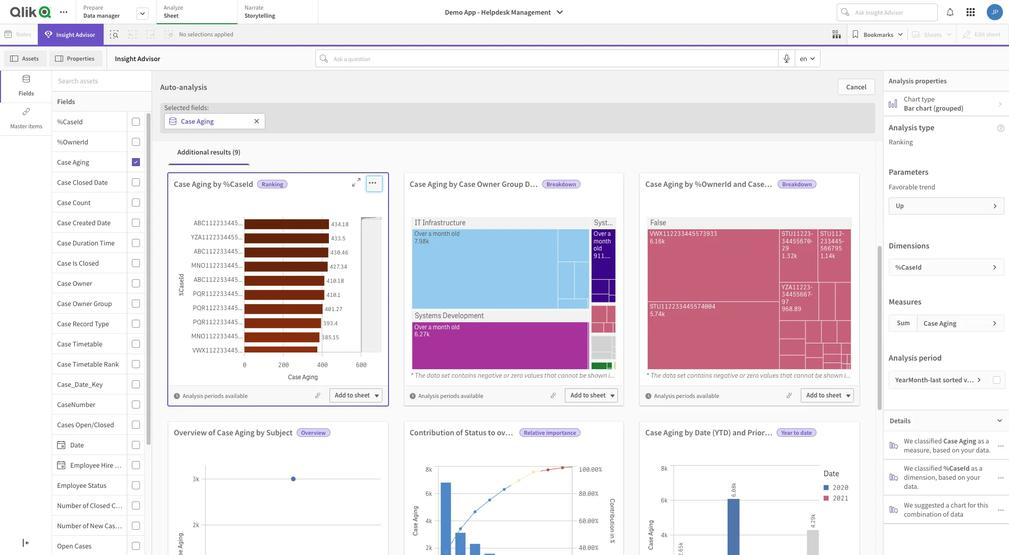 Task type: locate. For each thing, give the bounding box(es) containing it.
periods for case
[[440, 392, 459, 400]]

1 horizontal spatial breakdown
[[783, 180, 812, 188]]

chart for for
[[951, 501, 966, 510]]

1 or from the left
[[503, 371, 510, 380]]

owner for case owner
[[73, 279, 92, 288]]

case aging up represents
[[57, 157, 89, 167]]

employee inside employee status 'menu item'
[[57, 481, 87, 490]]

open for open cases
[[57, 542, 73, 551]]

employee inside employee hire date menu item
[[70, 461, 100, 470]]

1 negative from the left
[[477, 371, 502, 380]]

2 sheet from the left
[[590, 391, 606, 400]]

2 master items button from the left
[[1, 104, 52, 135]]

1 classified from the top
[[915, 436, 942, 445]]

2 horizontal spatial available
[[697, 392, 719, 400]]

based right dimension,
[[939, 473, 956, 482]]

open inside menu item
[[57, 542, 73, 551]]

%ownerid menu item
[[52, 132, 145, 152]]

data. up as a dimension, based on your data.
[[976, 445, 991, 455]]

1 vertical spatial as
[[971, 464, 978, 473]]

insight advisor down data
[[56, 31, 95, 38]]

1 vertical spatial duration
[[73, 238, 98, 247]]

breakdown
[[547, 180, 576, 188], [783, 180, 812, 188]]

0 horizontal spatial contains
[[451, 371, 476, 380]]

priority
[[137, 171, 162, 181]]

0 horizontal spatial analysis periods available
[[183, 392, 248, 400]]

%caseid up %ownerid button
[[57, 117, 83, 126]]

to for case aging by case owner group drill and case timetable
[[583, 391, 589, 400]]

we classified case aging
[[904, 436, 976, 445]]

a inside we suggested a chart for this combination of data
[[946, 501, 950, 510]]

0 vertical spatial insight
[[56, 31, 74, 38]]

analyze image left dimension,
[[890, 474, 898, 482]]

sum
[[897, 319, 910, 327]]

cancel button
[[838, 79, 875, 95]]

number down "employee status"
[[57, 501, 81, 510]]

priority inside "low priority cases 203"
[[789, 72, 860, 100]]

1 horizontal spatial periods
[[440, 392, 459, 400]]

priority up the selected
[[127, 72, 198, 100]]

3 available from the left
[[697, 392, 719, 400]]

insight
[[56, 31, 74, 38], [115, 54, 136, 63]]

2 add to sheet button from the left
[[565, 389, 618, 403]]

1 vertical spatial timetable
[[73, 339, 102, 348]]

3 analysis periods available from the left
[[654, 392, 719, 400]]

classified down measure,
[[915, 464, 942, 473]]

open down number of new cases
[[57, 542, 73, 551]]

demo app - helpdesk management
[[445, 8, 551, 17]]

dimensions
[[889, 241, 930, 251]]

a right suggested at the bottom
[[946, 501, 950, 510]]

or for case
[[739, 371, 745, 380]]

we down details
[[904, 436, 913, 445]]

number of closed cases button
[[52, 501, 134, 510]]

bookmarks
[[864, 31, 894, 38]]

1 horizontal spatial set
[[677, 371, 686, 380]]

0 vertical spatial %ownerid
[[57, 137, 88, 146]]

owner up record
[[73, 299, 92, 308]]

&
[[26, 432, 32, 442]]

case created date menu item
[[52, 213, 145, 233]]

new
[[90, 521, 103, 530]]

master items button
[[0, 104, 52, 135], [1, 104, 52, 135]]

owner up case owner group
[[73, 279, 92, 288]]

contains
[[451, 371, 476, 380], [687, 371, 712, 380]]

1 horizontal spatial values
[[760, 371, 779, 380]]

yearmonth-
[[896, 376, 930, 385]]

of for number of new cases
[[83, 521, 89, 530]]

analysis periods available up case aging by date (ytd) and priority
[[654, 392, 719, 400]]

date for case closed date
[[94, 178, 108, 187]]

1 shown from the left
[[588, 371, 607, 380]]

case duration time button
[[52, 238, 125, 247]]

additional results (9) button
[[169, 140, 249, 165]]

2 horizontal spatial this
[[978, 501, 988, 510]]

1 number from the top
[[57, 501, 81, 510]]

applied
[[214, 30, 233, 38]]

1 horizontal spatial negative
[[713, 371, 738, 380]]

add to sheet for owner
[[571, 391, 606, 400]]

0 vertical spatial status
[[465, 428, 487, 438]]

0 horizontal spatial sheet
[[354, 391, 370, 400]]

drill
[[525, 179, 540, 189]]

group left drill
[[502, 179, 523, 189]]

1 vertical spatial advisor
[[137, 54, 160, 63]]

1 vertical spatial group
[[94, 299, 112, 308]]

%ownerid
[[57, 137, 88, 146], [695, 179, 732, 189]]

add for and
[[807, 391, 818, 400]]

periods up contribution
[[440, 392, 459, 400]]

1 that from the left
[[544, 371, 556, 380]]

advisor down data
[[76, 31, 95, 38]]

1 horizontal spatial be
[[815, 371, 822, 380]]

2 the from the left
[[650, 371, 661, 380]]

as for %caseid
[[971, 464, 978, 473]]

add to sheet for and
[[807, 391, 842, 400]]

0 horizontal spatial insight
[[56, 31, 74, 38]]

203
[[796, 100, 870, 154]]

chart right "bar"
[[916, 104, 932, 113]]

periods
[[204, 392, 224, 400], [440, 392, 459, 400], [676, 392, 695, 400]]

available for %caseid
[[225, 392, 248, 400]]

1 horizontal spatial ranking
[[889, 137, 913, 147]]

case timetable rank menu item
[[52, 354, 145, 374]]

selections tool image
[[833, 30, 841, 38]]

1 horizontal spatial contains
[[687, 371, 712, 380]]

1 horizontal spatial in
[[844, 371, 849, 380]]

group up type
[[94, 299, 112, 308]]

0 horizontal spatial insight advisor
[[56, 31, 95, 38]]

case aging inside menu item
[[57, 157, 89, 167]]

in for case aging by %ownerid and case is closed
[[844, 371, 849, 380]]

%caseid down dimensions
[[896, 263, 922, 272]]

a right we classified case aging
[[986, 436, 989, 445]]

in
[[608, 371, 614, 380], [844, 371, 849, 380]]

as
[[978, 436, 984, 445], [971, 464, 978, 473]]

auto-
[[160, 82, 179, 92]]

%caseid inside menu item
[[57, 117, 83, 126]]

owner left drill
[[477, 179, 500, 189]]

0 horizontal spatial data.
[[904, 482, 919, 491]]

2 cannot from the left
[[793, 371, 814, 380]]

Search assets text field
[[52, 72, 152, 90]]

closed inside "menu item"
[[79, 259, 99, 268]]

that for closed
[[780, 371, 792, 380]]

1 master items button from the left
[[0, 104, 52, 135]]

bar chart image
[[889, 100, 897, 108]]

small image inside the up button
[[992, 200, 998, 212]]

analyze image for measure,
[[890, 441, 898, 450]]

time right over on the left
[[111, 432, 129, 442]]

low priority cases 203
[[744, 72, 922, 154]]

1 sheet from the left
[[354, 391, 370, 400]]

this
[[615, 371, 626, 380], [851, 371, 861, 380], [978, 501, 988, 510]]

0 horizontal spatial add
[[335, 391, 346, 400]]

cases
[[202, 72, 260, 100], [865, 72, 922, 100], [26, 160, 48, 171], [57, 420, 74, 429], [68, 432, 90, 442], [112, 501, 129, 510], [105, 521, 122, 530], [75, 542, 92, 551]]

analysis periods available for case
[[418, 392, 484, 400]]

based inside as a measure, based on your data.
[[933, 445, 951, 455]]

type inside chart type bar chart (grouped)
[[922, 95, 935, 104]]

0 vertical spatial data.
[[976, 445, 991, 455]]

number up open cases
[[57, 521, 81, 530]]

%caseid
[[57, 117, 83, 126], [223, 179, 253, 189], [896, 263, 922, 272], [944, 464, 970, 473]]

1 vertical spatial case aging
[[57, 157, 89, 167]]

selections
[[188, 30, 213, 38]]

case is closed
[[57, 259, 99, 268]]

0 horizontal spatial fields
[[19, 89, 34, 97]]

this for case aging by case owner group drill and case timetable
[[615, 371, 626, 380]]

1 vertical spatial insight advisor
[[115, 54, 160, 63]]

2 vertical spatial a
[[946, 501, 950, 510]]

high
[[78, 72, 123, 100]]

your for we classified %caseid
[[967, 473, 980, 482]]

2 that from the left
[[780, 371, 792, 380]]

0 vertical spatial classified
[[915, 436, 942, 445]]

1 we from the top
[[904, 436, 913, 445]]

1 zero from the left
[[511, 371, 523, 380]]

on for case
[[952, 445, 960, 455]]

duration down created
[[73, 238, 98, 247]]

0 horizontal spatial breakdown
[[547, 180, 576, 188]]

your
[[961, 445, 975, 455], [967, 473, 980, 482]]

1 vertical spatial based
[[939, 473, 956, 482]]

1 horizontal spatial this
[[851, 371, 861, 380]]

data. inside as a measure, based on your data.
[[976, 445, 991, 455]]

negative for owner
[[477, 371, 502, 380]]

type down chart type bar chart (grouped)
[[919, 122, 935, 132]]

record
[[73, 319, 93, 328]]

1 vertical spatial open
[[5, 432, 25, 442]]

advisor inside dropdown button
[[76, 31, 95, 38]]

2 vertical spatial timetable
[[73, 360, 102, 369]]

employee up "employee status"
[[70, 461, 100, 470]]

2 or from the left
[[739, 371, 745, 380]]

as inside as a dimension, based on your data.
[[971, 464, 978, 473]]

cases up open & resolved cases over time on the left bottom of page
[[57, 420, 74, 429]]

analysis periods available for %ownerid
[[654, 392, 719, 400]]

1 vertical spatial status
[[88, 481, 106, 490]]

open for open cases vs duration * bubble size represents number of high priority open cases
[[5, 160, 25, 171]]

2 analysis periods available from the left
[[418, 392, 484, 400]]

2 we from the top
[[904, 464, 913, 473]]

2 horizontal spatial *
[[646, 371, 649, 380]]

2 add from the left
[[571, 391, 582, 400]]

1 vertical spatial chart
[[951, 501, 966, 510]]

case inside "menu item"
[[57, 259, 71, 268]]

1 vertical spatial your
[[967, 473, 980, 482]]

1 horizontal spatial add
[[571, 391, 582, 400]]

helpdesk
[[481, 8, 510, 17]]

the for case aging by case owner group drill and case timetable
[[415, 371, 425, 380]]

analyze image left combination
[[890, 506, 898, 514]]

overall
[[497, 428, 521, 438]]

1 analyze image from the top
[[890, 441, 898, 450]]

items
[[28, 122, 42, 130]]

1 vertical spatial owner
[[73, 279, 92, 288]]

0 horizontal spatial a
[[946, 501, 950, 510]]

cases down number of new cases
[[75, 542, 92, 551]]

2 be from the left
[[815, 371, 822, 380]]

to
[[347, 391, 353, 400], [583, 391, 589, 400], [819, 391, 825, 400], [488, 428, 495, 438], [794, 429, 799, 437]]

employee down "employee hire date" button
[[57, 481, 87, 490]]

0 horizontal spatial group
[[94, 299, 112, 308]]

a inside as a dimension, based on your data.
[[979, 464, 983, 473]]

favorable
[[889, 182, 918, 192]]

2 negative from the left
[[713, 371, 738, 380]]

3 analyze image from the top
[[890, 506, 898, 514]]

open left size
[[5, 160, 25, 171]]

data. inside as a dimension, based on your data.
[[904, 482, 919, 491]]

time down case created date menu item
[[100, 238, 115, 247]]

1 add to sheet from the left
[[335, 391, 370, 400]]

1 vertical spatial employee
[[57, 481, 87, 490]]

as down as a measure, based on your data.
[[971, 464, 978, 473]]

on for %caseid
[[958, 473, 966, 482]]

be
[[579, 371, 586, 380], [815, 371, 822, 380]]

employee status
[[57, 481, 106, 490]]

case created date button
[[52, 218, 125, 227]]

classified for dimension,
[[915, 464, 942, 473]]

chart inside chart type bar chart (grouped)
[[916, 104, 932, 113]]

employee for employee status
[[57, 481, 87, 490]]

0 horizontal spatial be
[[579, 371, 586, 380]]

your inside as a dimension, based on your data.
[[967, 473, 980, 482]]

properties
[[915, 76, 947, 85]]

case owner menu item
[[52, 273, 145, 294]]

1 horizontal spatial advisor
[[137, 54, 160, 63]]

0 horizontal spatial advisor
[[76, 31, 95, 38]]

1 horizontal spatial case aging
[[181, 117, 214, 126]]

case record type
[[57, 319, 109, 328]]

analyze image left measure,
[[890, 441, 898, 450]]

1 cannot from the left
[[558, 371, 578, 380]]

data for case aging by case owner group drill and case timetable
[[426, 371, 440, 380]]

number of new cases menu item
[[52, 516, 145, 536]]

a inside as a measure, based on your data.
[[986, 436, 989, 445]]

available up contribution of status to overall case aging
[[461, 392, 484, 400]]

3 sheet from the left
[[826, 391, 842, 400]]

3 we from the top
[[904, 501, 913, 510]]

chart left for
[[951, 501, 966, 510]]

analyze image
[[890, 441, 898, 450], [890, 474, 898, 482], [890, 506, 898, 514]]

0 horizontal spatial add to sheet button
[[329, 389, 382, 403]]

selected fields:
[[164, 103, 209, 112]]

2 * the data set contains negative or zero values that cannot be shown in this chart. from the left
[[646, 371, 880, 380]]

2 horizontal spatial priority
[[789, 72, 860, 100]]

type right the chart
[[922, 95, 935, 104]]

duration inside open cases vs duration * bubble size represents number of high priority open cases
[[59, 160, 92, 171]]

tab list containing prepare
[[76, 0, 322, 25]]

based
[[933, 445, 951, 455], [939, 473, 956, 482]]

case count menu item
[[52, 193, 145, 213]]

count
[[73, 198, 91, 207]]

available
[[225, 392, 248, 400], [461, 392, 484, 400], [697, 392, 719, 400]]

2 periods from the left
[[440, 392, 459, 400]]

management
[[511, 8, 551, 17]]

Ask a question text field
[[332, 50, 778, 66]]

as a measure, based on your data.
[[904, 436, 991, 455]]

0 vertical spatial chart
[[916, 104, 932, 113]]

a down as a measure, based on your data.
[[979, 464, 983, 473]]

1 horizontal spatial sheet
[[590, 391, 606, 400]]

timetable for case timetable
[[73, 339, 102, 348]]

1 horizontal spatial * the data set contains negative or zero values that cannot be shown in this chart.
[[646, 371, 880, 380]]

additional results (9)
[[177, 148, 241, 157]]

status down employee hire date menu item
[[88, 481, 106, 490]]

fields up %caseid 'button'
[[57, 97, 75, 106]]

0 vertical spatial type
[[922, 95, 935, 104]]

size
[[35, 171, 47, 181]]

1 breakdown from the left
[[547, 180, 576, 188]]

based up the we classified %caseid
[[933, 445, 951, 455]]

open cases vs duration * bubble size represents number of high priority open cases
[[5, 160, 201, 181]]

case aging by %ownerid and case is closed
[[646, 179, 797, 189]]

classified up the we classified %caseid
[[915, 436, 942, 445]]

bookmarks button
[[850, 26, 906, 42]]

case aging button
[[52, 157, 125, 167]]

set
[[441, 371, 450, 380], [677, 371, 686, 380]]

overview for overview
[[301, 429, 326, 437]]

master items
[[10, 122, 42, 130]]

1 add to sheet button from the left
[[329, 389, 382, 403]]

0 vertical spatial duration
[[59, 160, 92, 171]]

priority inside high priority cases 72
[[127, 72, 198, 100]]

0 horizontal spatial available
[[225, 392, 248, 400]]

data. up suggested at the bottom
[[904, 482, 919, 491]]

analysis properties
[[889, 76, 947, 85]]

0 horizontal spatial zero
[[511, 371, 523, 380]]

based inside as a dimension, based on your data.
[[939, 473, 956, 482]]

%caseid button
[[52, 117, 125, 126]]

priority for 203
[[789, 72, 860, 100]]

1 add from the left
[[335, 391, 346, 400]]

0 horizontal spatial overview
[[174, 428, 207, 438]]

breakdown for and
[[547, 180, 576, 188]]

insight advisor down smart search icon
[[115, 54, 160, 63]]

0 horizontal spatial this
[[615, 371, 626, 380]]

as right we classified case aging
[[978, 436, 984, 445]]

full screen image
[[348, 177, 364, 187]]

sheet for and
[[826, 391, 842, 400]]

date menu item
[[52, 435, 145, 455]]

2 shown from the left
[[823, 371, 843, 380]]

cases up fields:
[[202, 72, 260, 100]]

0 horizontal spatial shown
[[588, 371, 607, 380]]

to for case aging by %ownerid and case is closed
[[819, 391, 825, 400]]

open/closed
[[76, 420, 114, 429]]

analysis periods available up overview of case aging by subject
[[183, 392, 248, 400]]

periods for %ownerid
[[676, 392, 695, 400]]

over
[[92, 432, 110, 442]]

the
[[415, 371, 425, 380], [650, 371, 661, 380]]

number of closed cases menu item
[[52, 496, 145, 516]]

by for case aging by case owner group drill and case timetable
[[449, 179, 457, 189]]

duration up "case closed date"
[[59, 160, 92, 171]]

1 horizontal spatial data.
[[976, 445, 991, 455]]

case count
[[57, 198, 91, 207]]

available up overview of case aging by subject
[[225, 392, 248, 400]]

contribution
[[410, 428, 454, 438]]

0 vertical spatial advisor
[[76, 31, 95, 38]]

analysis periods available up contribution
[[418, 392, 484, 400]]

1 vertical spatial analyze image
[[890, 474, 898, 482]]

insight down smart search icon
[[115, 54, 136, 63]]

employee status menu item
[[52, 476, 145, 496]]

duration
[[59, 160, 92, 171], [73, 238, 98, 247]]

open inside open cases vs duration * bubble size represents number of high priority open cases
[[5, 160, 25, 171]]

1 * the data set contains negative or zero values that cannot be shown in this chart. from the left
[[410, 371, 644, 380]]

1 vertical spatial is
[[73, 259, 77, 268]]

%caseid menu item
[[52, 112, 145, 132]]

for
[[968, 501, 976, 510]]

1 be from the left
[[579, 371, 586, 380]]

fields up master items
[[19, 89, 34, 97]]

cancel
[[846, 82, 867, 91]]

priority left year
[[748, 428, 774, 438]]

number of closed cases
[[57, 501, 129, 510]]

cases inside open cases vs duration * bubble size represents number of high priority open cases
[[26, 160, 48, 171]]

classified for measure,
[[915, 436, 942, 445]]

open left &
[[5, 432, 25, 442]]

on inside as a dimension, based on your data.
[[958, 473, 966, 482]]

on inside as a measure, based on your data.
[[952, 445, 960, 455]]

2 zero from the left
[[747, 371, 759, 380]]

1 horizontal spatial priority
[[748, 428, 774, 438]]

1 vertical spatial classified
[[915, 464, 942, 473]]

cases open/closed button
[[52, 420, 125, 429]]

2 horizontal spatial data
[[950, 510, 964, 519]]

0 vertical spatial is
[[766, 179, 772, 189]]

2 chart. from the left
[[863, 371, 880, 380]]

2 horizontal spatial periods
[[676, 392, 695, 400]]

2 breakdown from the left
[[783, 180, 812, 188]]

we inside we suggested a chart for this combination of data
[[904, 501, 913, 510]]

your up the we classified %caseid
[[961, 445, 975, 455]]

demo app - helpdesk management button
[[439, 4, 570, 20]]

2 in from the left
[[844, 371, 849, 380]]

* inside open cases vs duration * bubble size represents number of high priority open cases
[[5, 171, 9, 181]]

1 periods from the left
[[204, 392, 224, 400]]

0 horizontal spatial in
[[608, 371, 614, 380]]

2 contains from the left
[[687, 371, 712, 380]]

0 horizontal spatial values
[[524, 371, 543, 380]]

chart for (grouped)
[[916, 104, 932, 113]]

0 vertical spatial a
[[986, 436, 989, 445]]

1 horizontal spatial cannot
[[793, 371, 814, 380]]

open cases
[[57, 542, 92, 551]]

2 classified from the top
[[915, 464, 942, 473]]

the for case aging by %ownerid and case is closed
[[650, 371, 661, 380]]

2 horizontal spatial a
[[986, 436, 989, 445]]

1 contains from the left
[[451, 371, 476, 380]]

0 horizontal spatial that
[[544, 371, 556, 380]]

add to sheet button
[[329, 389, 382, 403], [565, 389, 618, 403], [801, 389, 854, 403]]

priority down en popup button
[[789, 72, 860, 100]]

2 horizontal spatial add to sheet button
[[801, 389, 854, 403]]

small image
[[998, 101, 1004, 107], [992, 200, 998, 212], [992, 264, 998, 270], [976, 377, 982, 383], [410, 393, 416, 399], [646, 393, 652, 399], [998, 475, 1004, 481], [998, 507, 1004, 513]]

case_date_key button
[[52, 380, 125, 389]]

0 horizontal spatial chart.
[[627, 371, 644, 380]]

1 in from the left
[[608, 371, 614, 380]]

menu
[[52, 112, 152, 555]]

142
[[464, 100, 537, 154]]

advisor up auto-
[[137, 54, 160, 63]]

0 vertical spatial group
[[502, 179, 523, 189]]

aging
[[197, 117, 214, 126], [73, 157, 89, 167], [192, 179, 211, 189], [428, 179, 447, 189], [664, 179, 683, 189], [940, 319, 957, 328], [235, 428, 255, 438], [540, 428, 560, 438], [664, 428, 683, 438], [959, 436, 976, 445]]

add to sheet
[[335, 391, 370, 400], [571, 391, 606, 400], [807, 391, 842, 400]]

application
[[0, 0, 1009, 555]]

aging inside case aging menu item
[[73, 157, 89, 167]]

%caseid down as a measure, based on your data.
[[944, 464, 970, 473]]

as inside as a measure, based on your data.
[[978, 436, 984, 445]]

on down as a measure, based on your data.
[[958, 473, 966, 482]]

0 horizontal spatial or
[[503, 371, 510, 380]]

your inside as a measure, based on your data.
[[961, 445, 975, 455]]

0 horizontal spatial is
[[73, 259, 77, 268]]

case aging up period
[[924, 319, 957, 328]]

1 analysis periods available from the left
[[183, 392, 248, 400]]

0 horizontal spatial * the data set contains negative or zero values that cannot be shown in this chart.
[[410, 371, 644, 380]]

1 vertical spatial we
[[904, 464, 913, 473]]

chart inside we suggested a chart for this combination of data
[[951, 501, 966, 510]]

2 available from the left
[[461, 392, 484, 400]]

2 analyze image from the top
[[890, 474, 898, 482]]

available up case aging by date (ytd) and priority
[[697, 392, 719, 400]]

or for group
[[503, 371, 510, 380]]

1 chart. from the left
[[627, 371, 644, 380]]

case
[[181, 117, 195, 126], [57, 157, 71, 167], [57, 178, 71, 187], [174, 179, 190, 189], [410, 179, 426, 189], [459, 179, 475, 189], [556, 179, 572, 189], [646, 179, 662, 189], [748, 179, 765, 189], [57, 198, 71, 207], [57, 218, 71, 227], [57, 238, 71, 247], [57, 259, 71, 268], [57, 279, 71, 288], [57, 299, 71, 308], [924, 319, 938, 328], [57, 319, 71, 328], [57, 339, 71, 348], [57, 360, 71, 369], [217, 428, 233, 438], [522, 428, 539, 438], [646, 428, 662, 438], [944, 436, 958, 445]]

1 horizontal spatial analysis periods available
[[418, 392, 484, 400]]

we left suggested at the bottom
[[904, 501, 913, 510]]

timetable for case timetable rank
[[73, 360, 102, 369]]

timetable
[[574, 179, 609, 189], [73, 339, 102, 348], [73, 360, 102, 369]]

%ownerid button
[[52, 137, 125, 146]]

small image
[[992, 320, 998, 326], [174, 393, 180, 399], [997, 418, 1003, 424], [998, 443, 1004, 449]]

case aging down fields:
[[181, 117, 214, 126]]

3 add from the left
[[807, 391, 818, 400]]

1 horizontal spatial add to sheet button
[[565, 389, 618, 403]]

cases left vs
[[26, 160, 48, 171]]

1 the from the left
[[415, 371, 425, 380]]

we down measure,
[[904, 464, 913, 473]]

0 vertical spatial insight advisor
[[56, 31, 95, 38]]

your up for
[[967, 473, 980, 482]]

sheet for owner
[[590, 391, 606, 400]]

0 vertical spatial we
[[904, 436, 913, 445]]

2 add to sheet from the left
[[571, 391, 606, 400]]

3 periods from the left
[[676, 392, 695, 400]]

0 vertical spatial analyze image
[[890, 441, 898, 450]]

cases up "bar"
[[865, 72, 922, 100]]

3 add to sheet button from the left
[[801, 389, 854, 403]]

1 available from the left
[[225, 392, 248, 400]]

tab list
[[76, 0, 322, 25]]

2 set from the left
[[677, 371, 686, 380]]

2 vertical spatial analyze image
[[890, 506, 898, 514]]

employee hire date button
[[52, 461, 133, 470]]

on up the we classified %caseid
[[952, 445, 960, 455]]

help image
[[998, 125, 1005, 132]]

0 horizontal spatial *
[[5, 171, 9, 181]]

0 horizontal spatial %ownerid
[[57, 137, 88, 146]]

status left the overall
[[465, 428, 487, 438]]

0 vertical spatial case aging
[[181, 117, 214, 126]]

1 horizontal spatial status
[[465, 428, 487, 438]]

negative for and
[[713, 371, 738, 380]]

1 vertical spatial type
[[919, 122, 935, 132]]

insight up properties button
[[56, 31, 74, 38]]

0 vertical spatial ranking
[[889, 137, 913, 147]]

this for case aging by %ownerid and case is closed
[[851, 371, 861, 380]]

cases down employee status 'menu item'
[[112, 501, 129, 510]]

2 number from the top
[[57, 521, 81, 530]]

periods up case aging by date (ytd) and priority
[[676, 392, 695, 400]]

periods up overview of case aging by subject
[[204, 392, 224, 400]]

3 add to sheet from the left
[[807, 391, 842, 400]]

1 set from the left
[[441, 371, 450, 380]]



Task type: describe. For each thing, give the bounding box(es) containing it.
analysis periods available for %caseid
[[183, 392, 248, 400]]

cases inside "low priority cases 203"
[[865, 72, 922, 100]]

case is closed menu item
[[52, 253, 145, 273]]

employee hire date menu item
[[52, 455, 145, 476]]

data. for as a dimension, based on your data.
[[904, 482, 919, 491]]

open for open & resolved cases over time
[[5, 432, 25, 442]]

small image inside we suggested a chart for this combination of data button
[[998, 507, 1004, 513]]

case owner group menu item
[[52, 294, 145, 314]]

overview of case aging by subject
[[174, 428, 293, 438]]

james peterson image
[[987, 4, 1003, 20]]

analyze image inside we suggested a chart for this combination of data button
[[890, 506, 898, 514]]

combination
[[904, 510, 942, 519]]

up button
[[889, 198, 1004, 214]]

casenumber
[[57, 400, 95, 409]]

add to sheet button for and
[[801, 389, 854, 403]]

breakdown for closed
[[783, 180, 812, 188]]

based for %caseid
[[939, 473, 956, 482]]

* for case aging by case owner group drill and case timetable
[[410, 371, 413, 380]]

case owner
[[57, 279, 92, 288]]

case inside "menu item"
[[57, 319, 71, 328]]

analysis
[[179, 82, 207, 92]]

available for case
[[461, 392, 484, 400]]

employee for employee hire date
[[70, 461, 100, 470]]

case timetable menu item
[[52, 334, 145, 354]]

case timetable rank
[[57, 360, 119, 369]]

data. for as a measure, based on your data.
[[976, 445, 991, 455]]

casenumber button
[[52, 400, 125, 409]]

* the data set contains negative or zero values that cannot be shown in this chart. for is
[[646, 371, 880, 380]]

case closed date
[[57, 178, 108, 187]]

chart
[[904, 95, 920, 104]]

set for case
[[441, 371, 450, 380]]

values for drill
[[524, 371, 543, 380]]

sorted
[[943, 376, 962, 385]]

time inside menu item
[[100, 238, 115, 247]]

trend
[[919, 182, 935, 192]]

available for %ownerid
[[697, 392, 719, 400]]

high priority cases 72
[[78, 72, 260, 154]]

cases inside high priority cases 72
[[202, 72, 260, 100]]

case record type button
[[52, 319, 125, 328]]

master
[[10, 122, 27, 130]]

1 horizontal spatial is
[[766, 179, 772, 189]]

2 horizontal spatial values
[[964, 376, 983, 385]]

date for case created date
[[97, 218, 111, 227]]

based for case aging
[[933, 445, 951, 455]]

en
[[800, 54, 807, 63]]

up
[[896, 202, 904, 210]]

by for case aging by %ownerid and case is closed
[[685, 179, 693, 189]]

created
[[73, 218, 96, 227]]

be for case aging by case owner group drill and case timetable
[[579, 371, 586, 380]]

case aging by case owner group drill and case timetable
[[410, 179, 609, 189]]

prepare data manager
[[83, 4, 120, 19]]

application containing 72
[[0, 0, 1009, 555]]

case owner group button
[[52, 299, 125, 308]]

add for owner
[[571, 391, 582, 400]]

0 vertical spatial timetable
[[574, 179, 609, 189]]

number for number of new cases
[[57, 521, 81, 530]]

to for case aging by %caseid
[[347, 391, 353, 400]]

that for and
[[544, 371, 556, 380]]

bar
[[904, 104, 915, 113]]

represents
[[49, 171, 84, 181]]

properties
[[67, 54, 94, 62]]

data for case aging by %ownerid and case is closed
[[662, 371, 676, 380]]

number for number of closed cases
[[57, 501, 81, 510]]

casenumber menu item
[[52, 395, 145, 415]]

deselect field image
[[254, 118, 260, 124]]

fields:
[[191, 103, 209, 112]]

case_date_key menu item
[[52, 374, 145, 395]]

period
[[919, 353, 942, 363]]

assets
[[22, 54, 39, 62]]

date inside menu item
[[70, 440, 84, 450]]

Ask Insight Advisor text field
[[854, 4, 937, 20]]

cannot for and
[[558, 371, 578, 380]]

shown for case aging by %ownerid and case is closed
[[823, 371, 843, 380]]

this inside we suggested a chart for this combination of data
[[978, 501, 988, 510]]

menu containing %caseid
[[52, 112, 152, 555]]

of for contribution of status to overall case aging
[[456, 428, 463, 438]]

a for as a dimension, based on your data.
[[979, 464, 983, 473]]

priority for 72
[[127, 72, 198, 100]]

of for overview of case aging by subject
[[208, 428, 215, 438]]

case created date
[[57, 218, 111, 227]]

cases open/closed menu item
[[52, 415, 145, 435]]

1 vertical spatial ranking
[[262, 180, 283, 188]]

cases open/closed
[[57, 420, 114, 429]]

type
[[95, 319, 109, 328]]

group inside menu item
[[94, 299, 112, 308]]

case aging by %caseid
[[174, 179, 253, 189]]

add to sheet button for owner
[[565, 389, 618, 403]]

* the data set contains negative or zero values that cannot be shown in this chart. for drill
[[410, 371, 644, 380]]

a for as a measure, based on your data.
[[986, 436, 989, 445]]

cases down cases open/closed
[[68, 432, 90, 442]]

be for case aging by %ownerid and case is closed
[[815, 371, 822, 380]]

chart. for case aging by case owner group drill and case timetable
[[627, 371, 644, 380]]

app
[[464, 8, 476, 17]]

analyze
[[164, 4, 183, 11]]

* for case aging by %ownerid and case is closed
[[646, 371, 649, 380]]

1 vertical spatial %ownerid
[[695, 179, 732, 189]]

is inside "menu item"
[[73, 259, 77, 268]]

insight inside dropdown button
[[56, 31, 74, 38]]

we for as a dimension, based on your data.
[[904, 464, 913, 473]]

in for case aging by case owner group drill and case timetable
[[608, 371, 614, 380]]

periods for %caseid
[[204, 392, 224, 400]]

1 horizontal spatial fields
[[57, 97, 75, 106]]

0 vertical spatial owner
[[477, 179, 500, 189]]

open cases menu item
[[52, 536, 145, 555]]

%ownerid inside menu item
[[57, 137, 88, 146]]

%caseid down (9)
[[223, 179, 253, 189]]

date
[[801, 429, 812, 437]]

case timetable
[[57, 339, 102, 348]]

duration inside menu item
[[73, 238, 98, 247]]

contains for case
[[451, 371, 476, 380]]

cases right new
[[105, 521, 122, 530]]

values for is
[[760, 371, 779, 380]]

we classified %caseid
[[904, 464, 970, 473]]

1 horizontal spatial group
[[502, 179, 523, 189]]

open cases button
[[52, 542, 125, 551]]

contains for %ownerid
[[687, 371, 712, 380]]

analyze image for dimension,
[[890, 474, 898, 482]]

1 horizontal spatial insight advisor
[[115, 54, 160, 63]]

case closed date button
[[52, 178, 125, 187]]

high
[[121, 171, 136, 181]]

tab list inside "application"
[[76, 0, 322, 25]]

case owner button
[[52, 279, 125, 288]]

of inside we suggested a chart for this combination of data
[[943, 510, 949, 519]]

72
[[144, 100, 193, 154]]

case count button
[[52, 198, 125, 207]]

case closed date menu item
[[52, 172, 145, 193]]

date for employee hire date
[[115, 461, 128, 470]]

of for number of closed cases
[[83, 501, 89, 510]]

zero for group
[[511, 371, 523, 380]]

manager
[[97, 12, 120, 19]]

1 vertical spatial insight
[[115, 54, 136, 63]]

type for analysis
[[919, 122, 935, 132]]

chart. for case aging by %ownerid and case is closed
[[863, 371, 880, 380]]

last
[[930, 376, 941, 385]]

case timetable rank button
[[52, 360, 125, 369]]

case is closed button
[[52, 259, 125, 268]]

narrate storytelling
[[245, 4, 275, 19]]

case duration time
[[57, 238, 115, 247]]

employee status button
[[52, 481, 125, 490]]

favorable trend
[[889, 182, 935, 192]]

(9)
[[232, 148, 241, 157]]

case aging menu item
[[52, 152, 145, 172]]

your for we classified case aging
[[961, 445, 975, 455]]

zero for case
[[747, 371, 759, 380]]

suggested
[[915, 501, 945, 510]]

we for as a measure, based on your data.
[[904, 436, 913, 445]]

set for %ownerid
[[677, 371, 686, 380]]

no
[[179, 30, 186, 38]]

data inside we suggested a chart for this combination of data
[[950, 510, 964, 519]]

vs
[[50, 160, 58, 171]]

142 button
[[337, 70, 664, 156]]

measures
[[889, 297, 922, 307]]

analysis period
[[889, 353, 942, 363]]

number of new cases
[[57, 521, 122, 530]]

owner for case owner group
[[73, 299, 92, 308]]

insight advisor inside dropdown button
[[56, 31, 95, 38]]

data
[[83, 12, 95, 19]]

yearmonth-last sorted values
[[896, 376, 983, 385]]

smart search image
[[110, 30, 118, 38]]

as for case aging
[[978, 436, 984, 445]]

subject
[[266, 428, 293, 438]]

year to date
[[782, 429, 812, 437]]

contribution of status to overall case aging
[[410, 428, 560, 438]]

auto-analysis
[[160, 82, 207, 92]]

of inside open cases vs duration * bubble size represents number of high priority open cases
[[113, 171, 120, 181]]

resolved
[[34, 432, 67, 442]]

by for case aging by %caseid
[[213, 179, 222, 189]]

shown for case aging by case owner group drill and case timetable
[[588, 371, 607, 380]]

relative importance
[[524, 429, 576, 437]]

case record type menu item
[[52, 314, 145, 334]]

-
[[478, 8, 480, 17]]

dimension,
[[904, 473, 937, 482]]

cannot for closed
[[793, 371, 814, 380]]

overview for overview of case aging by subject
[[174, 428, 207, 438]]

properties button
[[49, 50, 102, 66]]

type for chart
[[922, 95, 935, 104]]

status inside employee status 'menu item'
[[88, 481, 106, 490]]

case duration time menu item
[[52, 233, 145, 253]]

number
[[86, 171, 112, 181]]

assets button
[[4, 50, 47, 66]]

1 vertical spatial time
[[111, 432, 129, 442]]

cases
[[182, 171, 201, 181]]

case aging by date (ytd) and priority
[[646, 428, 774, 438]]

more image
[[364, 178, 381, 188]]

date button
[[52, 440, 125, 450]]

2 horizontal spatial case aging
[[924, 319, 957, 328]]

by for case aging by date (ytd) and priority
[[685, 428, 693, 438]]

case owner group
[[57, 299, 112, 308]]



Task type: vqa. For each thing, say whether or not it's contained in the screenshot.
High Priority Cases 72
yes



